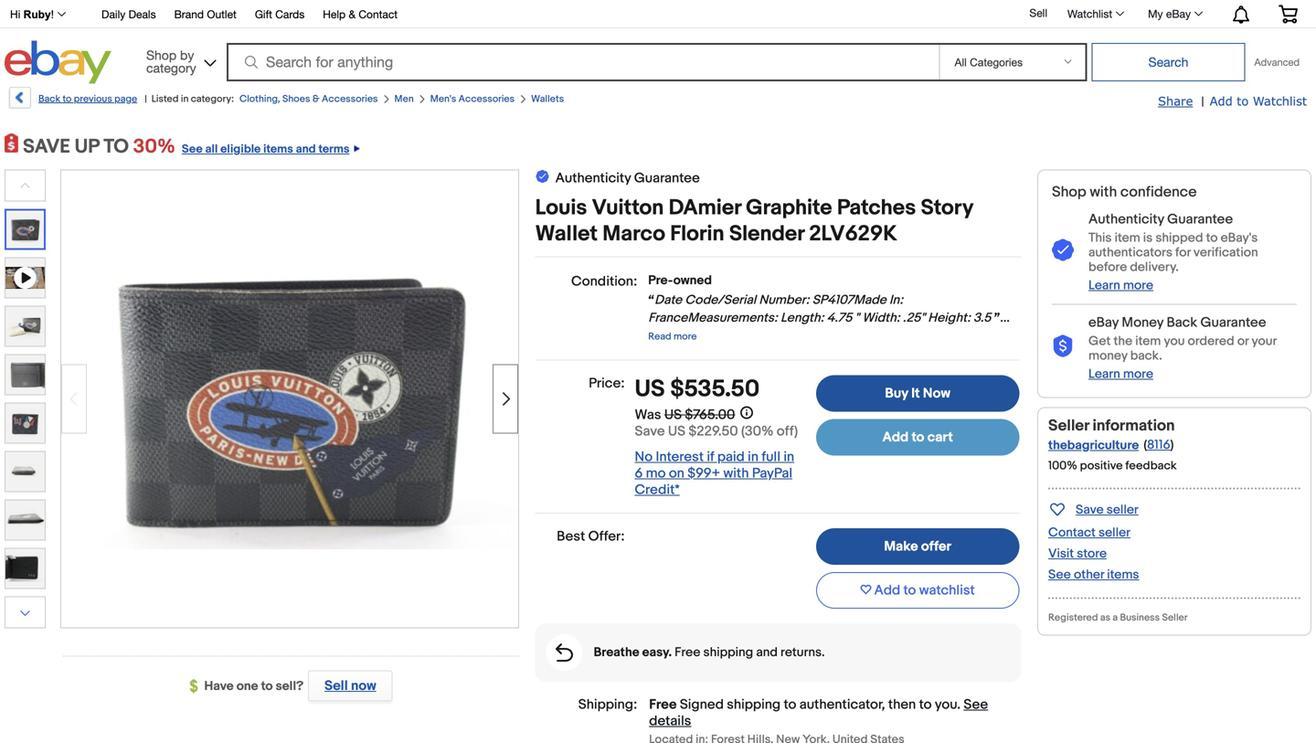 Task type: locate. For each thing, give the bounding box(es) containing it.
gift cards link
[[255, 5, 305, 25]]

2 vertical spatial with details__icon image
[[556, 644, 573, 662]]

with right the if
[[724, 465, 749, 482]]

add inside share | add to watchlist
[[1210, 94, 1233, 108]]

breathe
[[594, 645, 640, 661]]

with details__icon image left this
[[1052, 239, 1074, 262]]

sell left now
[[325, 678, 348, 694]]

learn more link
[[1089, 278, 1154, 293], [1089, 367, 1154, 382]]

0 vertical spatial add
[[1210, 94, 1233, 108]]

| listed in category:
[[145, 93, 234, 105]]

1 vertical spatial more
[[674, 331, 697, 343]]

you right then
[[935, 697, 958, 713]]

see inside the see details
[[964, 697, 989, 713]]

1 learn more link from the top
[[1089, 278, 1154, 293]]

sell link
[[1022, 7, 1056, 19]]

0 vertical spatial ebay
[[1167, 7, 1191, 20]]

0 vertical spatial item
[[1115, 230, 1141, 246]]

ebay money back guarantee get the item you ordered or your money back. learn more
[[1089, 314, 1277, 382]]

guarantee for authenticity guarantee
[[634, 170, 700, 187]]

us up interest
[[668, 423, 686, 440]]

to inside authenticity guarantee this item is shipped to ebay's authenticators for verification before delivery. learn more
[[1207, 230, 1218, 246]]

!
[[51, 8, 54, 21]]

more inside ebay money back guarantee get the item you ordered or your money back. learn more
[[1124, 367, 1154, 382]]

1 vertical spatial and
[[757, 645, 778, 661]]

seller inside "contact seller visit store see other items"
[[1099, 525, 1131, 541]]

1 vertical spatial &
[[313, 93, 320, 105]]

0 vertical spatial seller
[[1049, 416, 1090, 436]]

0 vertical spatial back
[[38, 93, 60, 105]]

save us $229.50 (30% off)
[[635, 423, 798, 440]]

save inside button
[[1076, 502, 1104, 518]]

back inside ebay money back guarantee get the item you ordered or your money back. learn more
[[1167, 314, 1198, 331]]

guarantee up shipped
[[1168, 211, 1234, 228]]

1 vertical spatial item
[[1136, 334, 1162, 349]]

add inside button
[[875, 582, 901, 599]]

1 vertical spatial ebay
[[1089, 314, 1119, 331]]

add right the share
[[1210, 94, 1233, 108]]

and inside see all eligible items and terms link
[[296, 142, 316, 156]]

wallet
[[535, 221, 598, 247]]

to left authenticator, at the bottom right
[[784, 697, 797, 713]]

now
[[351, 678, 376, 694]]

1 horizontal spatial save
[[1076, 502, 1104, 518]]

in left full
[[748, 449, 759, 465]]

story
[[921, 195, 974, 221]]

seller right business
[[1163, 612, 1188, 624]]

back
[[38, 93, 60, 105], [1167, 314, 1198, 331]]

2 vertical spatial add
[[875, 582, 901, 599]]

0 horizontal spatial save
[[635, 423, 665, 440]]

0 vertical spatial contact
[[359, 8, 398, 21]]

patches
[[837, 195, 916, 221]]

0 horizontal spatial |
[[145, 93, 147, 105]]

|
[[145, 93, 147, 105], [1202, 94, 1205, 110]]

| left listed
[[145, 93, 147, 105]]

to inside 'back to previous page' link
[[63, 93, 72, 105]]

ebay up get
[[1089, 314, 1119, 331]]

video 1 of 1 image
[[5, 258, 45, 298]]

shop by category banner
[[0, 0, 1312, 89]]

2 horizontal spatial see
[[1049, 567, 1071, 583]]

men
[[395, 93, 414, 105]]

1 horizontal spatial with
[[1090, 183, 1118, 201]]

1 horizontal spatial |
[[1202, 94, 1205, 110]]

was
[[635, 407, 662, 423]]

shop for shop by category
[[146, 48, 177, 63]]

ruby
[[23, 8, 51, 21]]

item inside ebay money back guarantee get the item you ordered or your money back. learn more
[[1136, 334, 1162, 349]]

contact right help
[[359, 8, 398, 21]]

item left is
[[1115, 230, 1141, 246]]

0 horizontal spatial items
[[263, 142, 293, 156]]

free right the easy. on the bottom
[[675, 645, 701, 661]]

items right other
[[1108, 567, 1140, 583]]

1 vertical spatial back
[[1167, 314, 1198, 331]]

back up ordered
[[1167, 314, 1198, 331]]

to left previous
[[63, 93, 72, 105]]

hi
[[10, 8, 20, 21]]

returns.
[[781, 645, 825, 661]]

full
[[762, 449, 781, 465]]

1 horizontal spatial &
[[349, 8, 356, 21]]

& right shoes
[[313, 93, 320, 105]]

1 horizontal spatial ebay
[[1167, 7, 1191, 20]]

men's accessories
[[430, 93, 515, 105]]

shipped
[[1156, 230, 1204, 246]]

see down "visit"
[[1049, 567, 1071, 583]]

1 horizontal spatial in
[[748, 449, 759, 465]]

contact inside the account navigation
[[359, 8, 398, 21]]

more down delivery.
[[1124, 278, 1154, 293]]

learn for authenticity
[[1089, 278, 1121, 293]]

2 learn from the top
[[1089, 367, 1121, 382]]

1 horizontal spatial seller
[[1163, 612, 1188, 624]]

0 horizontal spatial see
[[182, 142, 203, 156]]

to left ebay's
[[1207, 230, 1218, 246]]

vuitton
[[592, 195, 664, 221]]

louis vuitton damier graphite patches story wallet marco florin slender 2lv629k
[[535, 195, 974, 247]]

accessories right men's
[[459, 93, 515, 105]]

items inside "contact seller visit store see other items"
[[1108, 567, 1140, 583]]

and for returns.
[[757, 645, 778, 661]]

seller
[[1107, 502, 1139, 518], [1099, 525, 1131, 541]]

2 vertical spatial more
[[1124, 367, 1154, 382]]

more down the back.
[[1124, 367, 1154, 382]]

1 vertical spatial guarantee
[[1168, 211, 1234, 228]]

free left signed
[[649, 697, 677, 713]]

category:
[[191, 93, 234, 105]]

1 vertical spatial items
[[1108, 567, 1140, 583]]

1 horizontal spatial sell
[[1030, 7, 1048, 19]]

have
[[204, 679, 234, 694]]

width:
[[863, 310, 900, 326]]

add down make
[[875, 582, 901, 599]]

us $535.50 main content
[[535, 168, 1022, 743]]

1 learn from the top
[[1089, 278, 1121, 293]]

if
[[707, 449, 715, 465]]

see right the .
[[964, 697, 989, 713]]

brand outlet
[[174, 8, 237, 21]]

you right the back.
[[1164, 334, 1185, 349]]

authenticity for authenticity guarantee this item is shipped to ebay's authenticators for verification before delivery. learn more
[[1089, 211, 1165, 228]]

contact up visit store link
[[1049, 525, 1096, 541]]

shop left by
[[146, 48, 177, 63]]

to down "advanced" link
[[1237, 94, 1249, 108]]

| right share button
[[1202, 94, 1205, 110]]

2 vertical spatial guarantee
[[1201, 314, 1267, 331]]

save seller
[[1076, 502, 1139, 518]]

add down buy
[[883, 429, 909, 446]]

1 horizontal spatial authenticity
[[1089, 211, 1165, 228]]

length:
[[781, 310, 824, 326]]

watchlist down "advanced" link
[[1253, 94, 1308, 108]]

see all eligible items and terms
[[182, 142, 350, 156]]

to left watchlist
[[904, 582, 917, 599]]

save
[[23, 135, 70, 159]]

shop inside shop by category
[[146, 48, 177, 63]]

0 vertical spatial shipping
[[704, 645, 754, 661]]

1 vertical spatial with details__icon image
[[1052, 335, 1074, 358]]

0 horizontal spatial ebay
[[1089, 314, 1119, 331]]

no interest if paid in full in 6 mo on $99+ with paypal credit* link
[[635, 449, 795, 498]]

0 vertical spatial sell
[[1030, 7, 1048, 19]]

ebay right my
[[1167, 7, 1191, 20]]

you inside ebay money back guarantee get the item you ordered or your money back. learn more
[[1164, 334, 1185, 349]]

picture 6 of 12 image
[[5, 501, 45, 540]]

more inside authenticity guarantee this item is shipped to ebay's authenticators for verification before delivery. learn more
[[1124, 278, 1154, 293]]

to right then
[[920, 697, 932, 713]]

seller down save seller
[[1099, 525, 1131, 541]]

see for 30%
[[182, 142, 203, 156]]

sell for sell
[[1030, 7, 1048, 19]]

contact inside "contact seller visit store see other items"
[[1049, 525, 1096, 541]]

learn inside ebay money back guarantee get the item you ordered or your money back. learn more
[[1089, 367, 1121, 382]]

picture 2 of 12 image
[[5, 307, 45, 346]]

1 horizontal spatial see
[[964, 697, 989, 713]]

1 horizontal spatial shop
[[1052, 183, 1087, 201]]

items right eligible
[[263, 142, 293, 156]]

us up was
[[635, 375, 665, 404]]

contact seller visit store see other items
[[1049, 525, 1140, 583]]

0 horizontal spatial sell
[[325, 678, 348, 694]]

authenticity for authenticity guarantee
[[556, 170, 631, 187]]

learn more link down "before"
[[1089, 278, 1154, 293]]

1 vertical spatial you
[[935, 697, 958, 713]]

authenticity inside us $535.50 main content
[[556, 170, 631, 187]]

see
[[182, 142, 203, 156], [1049, 567, 1071, 583], [964, 697, 989, 713]]

and for terms
[[296, 142, 316, 156]]

authenticity inside authenticity guarantee this item is shipped to ebay's authenticators for verification before delivery. learn more
[[1089, 211, 1165, 228]]

0 vertical spatial shop
[[146, 48, 177, 63]]

0 horizontal spatial back
[[38, 93, 60, 105]]

add to watchlist button
[[816, 572, 1020, 609]]

| inside share | add to watchlist
[[1202, 94, 1205, 110]]

0 vertical spatial guarantee
[[634, 170, 700, 187]]

picture 3 of 12 image
[[5, 355, 45, 395]]

you for ordered
[[1164, 334, 1185, 349]]

0 horizontal spatial watchlist
[[1068, 7, 1113, 20]]

0 vertical spatial free
[[675, 645, 701, 661]]

0 horizontal spatial seller
[[1049, 416, 1090, 436]]

1 horizontal spatial accessories
[[459, 93, 515, 105]]

guarantee up damier
[[634, 170, 700, 187]]

1 vertical spatial authenticity
[[1089, 211, 1165, 228]]

picture 7 of 12 image
[[5, 549, 45, 588]]

buy
[[885, 385, 909, 402]]

item down money
[[1136, 334, 1162, 349]]

now
[[923, 385, 951, 402]]

2 learn more link from the top
[[1089, 367, 1154, 382]]

0 horizontal spatial authenticity
[[556, 170, 631, 187]]

listed
[[152, 93, 179, 105]]

shipping up signed
[[704, 645, 754, 661]]

none submit inside shop by category banner
[[1092, 43, 1246, 81]]

2 vertical spatial see
[[964, 697, 989, 713]]

free
[[675, 645, 701, 661], [649, 697, 677, 713]]

1 vertical spatial shipping
[[727, 697, 781, 713]]

0 vertical spatial you
[[1164, 334, 1185, 349]]

0 vertical spatial see
[[182, 142, 203, 156]]

0 horizontal spatial shop
[[146, 48, 177, 63]]

1 horizontal spatial and
[[757, 645, 778, 661]]

authenticity up louis
[[556, 170, 631, 187]]

you
[[1164, 334, 1185, 349], [935, 697, 958, 713]]

add to watchlist
[[875, 582, 975, 599]]

see left all
[[182, 142, 203, 156]]

more for authenticity
[[1124, 278, 1154, 293]]

back left previous
[[38, 93, 60, 105]]

francemeasurements:
[[649, 310, 778, 326]]

1 vertical spatial with
[[724, 465, 749, 482]]

0 vertical spatial learn more link
[[1089, 278, 1154, 293]]

add to watchlist link
[[1210, 93, 1308, 110]]

free signed shipping to authenticator, then to you .
[[649, 697, 964, 713]]

1 vertical spatial contact
[[1049, 525, 1096, 541]]

brand outlet link
[[174, 5, 237, 25]]

authenticators
[[1089, 245, 1173, 261]]

1 vertical spatial add
[[883, 429, 909, 446]]

more right read
[[674, 331, 697, 343]]

save for save us $229.50 (30% off)
[[635, 423, 665, 440]]

1 vertical spatial learn more link
[[1089, 367, 1154, 382]]

guarantee inside authenticity guarantee this item is shipped to ebay's authenticators for verification before delivery. learn more
[[1168, 211, 1234, 228]]

0 vertical spatial with details__icon image
[[1052, 239, 1074, 262]]

0 horizontal spatial contact
[[359, 8, 398, 21]]

cart
[[928, 429, 954, 446]]

accessories
[[322, 93, 378, 105], [459, 93, 515, 105]]

to inside add to cart link
[[912, 429, 925, 446]]

0 vertical spatial items
[[263, 142, 293, 156]]

accessories up terms
[[322, 93, 378, 105]]

0 horizontal spatial accessories
[[322, 93, 378, 105]]

back to previous page link
[[7, 87, 137, 115]]

0 horizontal spatial with
[[724, 465, 749, 482]]

learn inside authenticity guarantee this item is shipped to ebay's authenticators for verification before delivery. learn more
[[1089, 278, 1121, 293]]

daily deals link
[[102, 5, 156, 25]]

sell inside the account navigation
[[1030, 7, 1048, 19]]

1 vertical spatial watchlist
[[1253, 94, 1308, 108]]

my
[[1149, 7, 1164, 20]]

buy it now link
[[816, 375, 1020, 412]]

seller information thebagriculture ( 8116 ) 100% positive feedback
[[1049, 416, 1177, 473]]

with inside no interest if paid in full in 6 mo on $99+ with paypal credit*
[[724, 465, 749, 482]]

None submit
[[1092, 43, 1246, 81]]

to inside the add to watchlist button
[[904, 582, 917, 599]]

guarantee up or
[[1201, 314, 1267, 331]]

learn down 'money'
[[1089, 367, 1121, 382]]

daily
[[102, 8, 125, 21]]

100%
[[1049, 459, 1078, 473]]

1 vertical spatial learn
[[1089, 367, 1121, 382]]

us $535.50
[[635, 375, 760, 404]]

and
[[296, 142, 316, 156], [757, 645, 778, 661]]

seller up the thebagriculture
[[1049, 416, 1090, 436]]

1 horizontal spatial watchlist
[[1253, 94, 1308, 108]]

1 vertical spatial sell
[[325, 678, 348, 694]]

2 accessories from the left
[[459, 93, 515, 105]]

you for .
[[935, 697, 958, 713]]

in right full
[[784, 449, 795, 465]]

men's
[[430, 93, 457, 105]]

add to cart
[[883, 429, 954, 446]]

0 vertical spatial watchlist
[[1068, 7, 1113, 20]]

with up this
[[1090, 183, 1118, 201]]

positive
[[1080, 459, 1123, 473]]

0 vertical spatial learn
[[1089, 278, 1121, 293]]

see other items link
[[1049, 567, 1140, 583]]

0 vertical spatial with
[[1090, 183, 1118, 201]]

learn more link for back
[[1089, 367, 1154, 382]]

watchlist inside the account navigation
[[1068, 7, 1113, 20]]

1 vertical spatial seller
[[1099, 525, 1131, 541]]

with details__icon image left breathe
[[556, 644, 573, 662]]

1 horizontal spatial contact
[[1049, 525, 1096, 541]]

you inside us $535.50 main content
[[935, 697, 958, 713]]

add for add to watchlist
[[875, 582, 901, 599]]

louis
[[535, 195, 587, 221]]

3.5
[[974, 310, 992, 326]]

and left returns.
[[757, 645, 778, 661]]

back.
[[1131, 348, 1163, 364]]

ebay inside 'link'
[[1167, 7, 1191, 20]]

1 vertical spatial shop
[[1052, 183, 1087, 201]]

seller inside button
[[1107, 502, 1139, 518]]

"
[[855, 310, 860, 326]]

get
[[1089, 334, 1111, 349]]

learn down "before"
[[1089, 278, 1121, 293]]

0 vertical spatial save
[[635, 423, 665, 440]]

store
[[1077, 546, 1107, 562]]

1 horizontal spatial you
[[1164, 334, 1185, 349]]

ebay inside ebay money back guarantee get the item you ordered or your money back. learn more
[[1089, 314, 1119, 331]]

guarantee inside us $535.50 main content
[[634, 170, 700, 187]]

1 horizontal spatial back
[[1167, 314, 1198, 331]]

clothing,
[[240, 93, 280, 105]]

learn
[[1089, 278, 1121, 293], [1089, 367, 1121, 382]]

0 horizontal spatial you
[[935, 697, 958, 713]]

2 horizontal spatial in
[[784, 449, 795, 465]]

shop left confidence
[[1052, 183, 1087, 201]]

us right was
[[665, 407, 682, 423]]

see all eligible items and terms link
[[175, 135, 360, 159]]

shipping right signed
[[727, 697, 781, 713]]

0 vertical spatial seller
[[1107, 502, 1139, 518]]

wallets
[[531, 93, 564, 105]]

1 vertical spatial save
[[1076, 502, 1104, 518]]

with details__icon image inside us $535.50 main content
[[556, 644, 573, 662]]

then
[[889, 697, 916, 713]]

paypal
[[752, 465, 793, 482]]

authenticity down shop with confidence
[[1089, 211, 1165, 228]]

see for .
[[964, 697, 989, 713]]

business
[[1121, 612, 1160, 624]]

to left the cart
[[912, 429, 925, 446]]

with details__icon image left get
[[1052, 335, 1074, 358]]

in right listed
[[181, 93, 189, 105]]

0 horizontal spatial and
[[296, 142, 316, 156]]

terms
[[319, 142, 350, 156]]

0 vertical spatial authenticity
[[556, 170, 631, 187]]

with details__icon image
[[1052, 239, 1074, 262], [1052, 335, 1074, 358], [556, 644, 573, 662]]

1 vertical spatial see
[[1049, 567, 1071, 583]]

wallets link
[[531, 93, 564, 105]]

and inside us $535.50 main content
[[757, 645, 778, 661]]

& right help
[[349, 8, 356, 21]]

money
[[1089, 348, 1128, 364]]

0 vertical spatial and
[[296, 142, 316, 156]]

and left terms
[[296, 142, 316, 156]]

learn more link down 'money'
[[1089, 367, 1154, 382]]

0 vertical spatial &
[[349, 8, 356, 21]]

1 horizontal spatial items
[[1108, 567, 1140, 583]]

pre-
[[649, 273, 674, 288]]

us
[[635, 375, 665, 404], [665, 407, 682, 423], [668, 423, 686, 440]]

save inside us $535.50 main content
[[635, 423, 665, 440]]

florin
[[670, 221, 725, 247]]

sell now link
[[304, 671, 393, 702]]

shoes
[[283, 93, 310, 105]]

0 horizontal spatial &
[[313, 93, 320, 105]]

buy it now
[[885, 385, 951, 402]]

save
[[635, 423, 665, 440], [1076, 502, 1104, 518]]

sell left watchlist link
[[1030, 7, 1048, 19]]

0 vertical spatial more
[[1124, 278, 1154, 293]]

seller up contact seller link at the bottom right
[[1107, 502, 1139, 518]]

watchlist right sell link on the right of page
[[1068, 7, 1113, 20]]

save up contact seller link at the bottom right
[[1076, 502, 1104, 518]]

save up no
[[635, 423, 665, 440]]



Task type: vqa. For each thing, say whether or not it's contained in the screenshot.
Find
no



Task type: describe. For each thing, give the bounding box(es) containing it.
add for add to cart
[[883, 429, 909, 446]]

in:
[[890, 293, 904, 308]]

brand
[[174, 8, 204, 21]]

advanced
[[1255, 56, 1300, 68]]

it
[[912, 385, 920, 402]]

ordered
[[1188, 334, 1235, 349]]

my ebay
[[1149, 7, 1191, 20]]

1 vertical spatial free
[[649, 697, 677, 713]]

height:
[[928, 310, 971, 326]]

one
[[237, 679, 258, 694]]

guarantee inside ebay money back guarantee get the item you ordered or your money back. learn more
[[1201, 314, 1267, 331]]

$99+
[[688, 465, 721, 482]]

verification
[[1194, 245, 1259, 261]]

& inside the account navigation
[[349, 8, 356, 21]]

men's accessories link
[[430, 93, 515, 105]]

damier
[[669, 195, 741, 221]]

add to cart link
[[816, 419, 1020, 456]]

back to previous page
[[38, 93, 137, 105]]

.
[[958, 697, 961, 713]]

or
[[1238, 334, 1249, 349]]

1 accessories from the left
[[322, 93, 378, 105]]

6
[[635, 465, 643, 482]]

eligible
[[221, 142, 261, 156]]

owned
[[674, 273, 712, 288]]

condition:
[[571, 273, 638, 290]]

pre-owned " date code/serial number: sp4107made in: francemeasurements: length: 4.75 " width:  .25" height: 3.5 " ... read more
[[649, 273, 1010, 343]]

.25"
[[903, 310, 925, 326]]

item inside authenticity guarantee this item is shipped to ebay's authenticators for verification before delivery. learn more
[[1115, 230, 1141, 246]]

gift cards
[[255, 8, 305, 21]]

more inside pre-owned " date code/serial number: sp4107made in: francemeasurements: length: 4.75 " width:  .25" height: 3.5 " ... read more
[[674, 331, 697, 343]]

"
[[994, 310, 1001, 326]]

a
[[1113, 612, 1118, 624]]

seller for contact
[[1099, 525, 1131, 541]]

registered
[[1049, 612, 1099, 624]]

men link
[[395, 93, 414, 105]]

$229.50
[[689, 423, 738, 440]]

account navigation
[[0, 0, 1312, 28]]

contact seller link
[[1049, 525, 1131, 541]]

share button
[[1159, 93, 1194, 110]]

sell for sell now
[[325, 678, 348, 694]]

daily deals
[[102, 8, 156, 21]]

your shopping cart image
[[1278, 5, 1299, 23]]

to
[[104, 135, 129, 159]]

to inside share | add to watchlist
[[1237, 94, 1249, 108]]

deals
[[129, 8, 156, 21]]

price:
[[589, 375, 625, 392]]

dollar sign image
[[190, 680, 204, 694]]

visit store link
[[1049, 546, 1107, 562]]

advanced link
[[1246, 44, 1309, 80]]

read
[[649, 331, 672, 343]]

(30%
[[742, 423, 774, 440]]

registered as a business seller
[[1049, 612, 1188, 624]]

hi ruby !
[[10, 8, 54, 21]]

picture 5 of 12 image
[[5, 452, 45, 491]]

louis vuitton damier graphite patches story wallet marco florin slender 2lv629k - picture 1 of 12 image
[[61, 245, 518, 549]]

credit*
[[635, 482, 680, 498]]

this
[[1089, 230, 1112, 246]]

help & contact link
[[323, 5, 398, 25]]

date
[[655, 293, 682, 308]]

us for save
[[668, 423, 686, 440]]

back inside 'back to previous page' link
[[38, 93, 60, 105]]

save for save seller
[[1076, 502, 1104, 518]]

best
[[557, 528, 585, 545]]

help & contact
[[323, 8, 398, 21]]

easy.
[[642, 645, 672, 661]]

Search for anything text field
[[229, 45, 936, 80]]

make offer link
[[816, 528, 1020, 565]]

off)
[[777, 423, 798, 440]]

with details__icon image for ebay
[[1052, 335, 1074, 358]]

clothing, shoes & accessories link
[[240, 93, 378, 105]]

gift
[[255, 8, 272, 21]]

us for was
[[665, 407, 682, 423]]

$765.00
[[685, 407, 736, 423]]

up
[[75, 135, 99, 159]]

thebagriculture
[[1049, 438, 1139, 453]]

seller for save
[[1107, 502, 1139, 518]]

slender
[[729, 221, 805, 247]]

category
[[146, 60, 196, 75]]

best offer:
[[557, 528, 625, 545]]

watchlist
[[920, 582, 975, 599]]

0 horizontal spatial in
[[181, 93, 189, 105]]

information
[[1093, 416, 1175, 436]]

watchlist link
[[1058, 3, 1133, 25]]

with details__icon image for authenticity
[[1052, 239, 1074, 262]]

as
[[1101, 612, 1111, 624]]

sp4107made
[[813, 293, 887, 308]]

picture 1 of 12 image
[[6, 211, 44, 248]]

watchlist inside share | add to watchlist
[[1253, 94, 1308, 108]]

to right one
[[261, 679, 273, 694]]

guarantee for authenticity guarantee this item is shipped to ebay's authenticators for verification before delivery. learn more
[[1168, 211, 1234, 228]]

make
[[885, 538, 919, 555]]

see inside "contact seller visit store see other items"
[[1049, 567, 1071, 583]]

graphite
[[746, 195, 833, 221]]

1 vertical spatial seller
[[1163, 612, 1188, 624]]

text__icon image
[[535, 168, 550, 187]]

have one to sell?
[[204, 679, 304, 694]]

seller inside seller information thebagriculture ( 8116 ) 100% positive feedback
[[1049, 416, 1090, 436]]

see details link
[[649, 697, 989, 730]]

learn for ebay
[[1089, 367, 1121, 382]]

4.75
[[827, 310, 853, 326]]

read more link
[[649, 328, 697, 344]]

2lv629k
[[809, 221, 898, 247]]

learn more link for this
[[1089, 278, 1154, 293]]

signed
[[680, 697, 724, 713]]

picture 4 of 12 image
[[5, 404, 45, 443]]

authenticity guarantee
[[556, 170, 700, 187]]

my ebay link
[[1138, 3, 1212, 25]]

before
[[1089, 260, 1128, 275]]

more for ebay
[[1124, 367, 1154, 382]]

shop for shop with confidence
[[1052, 183, 1087, 201]]

was us $765.00
[[635, 407, 736, 423]]

outlet
[[207, 8, 237, 21]]

visit
[[1049, 546, 1074, 562]]



